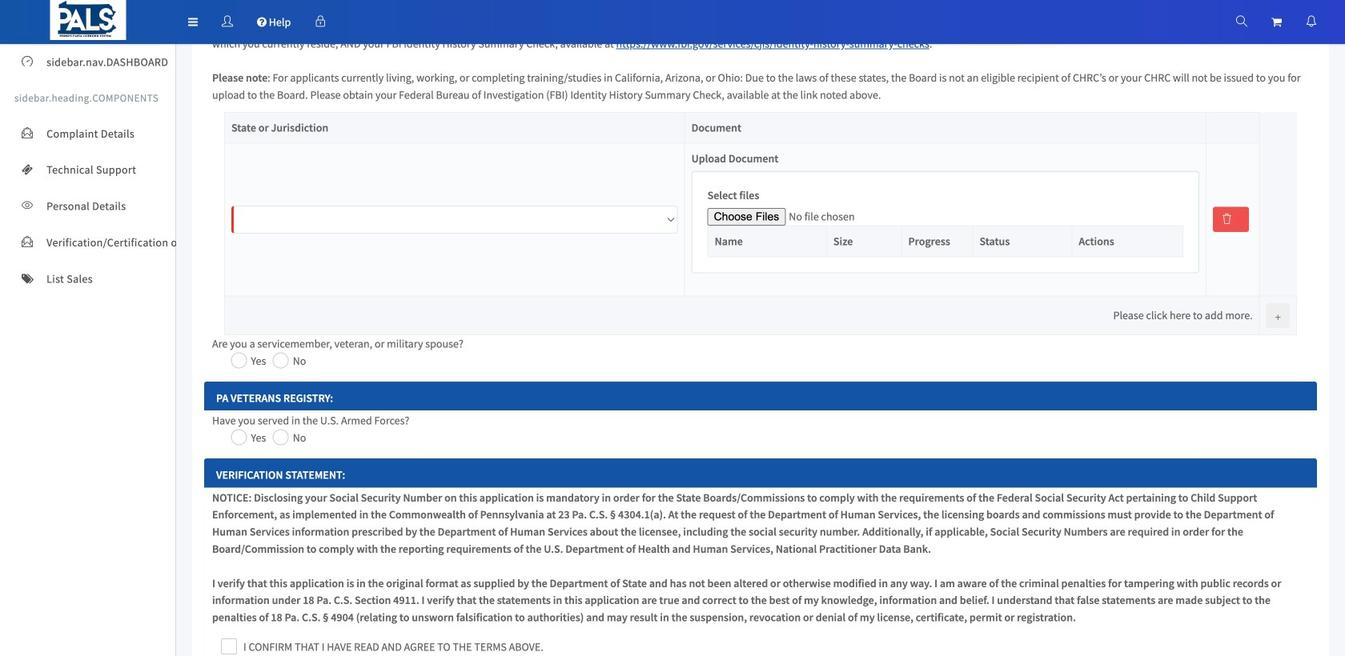 Task type: locate. For each thing, give the bounding box(es) containing it.
app logo image
[[50, 0, 126, 40]]

add row image
[[1275, 311, 1281, 322]]

None file field
[[707, 208, 897, 226]]

navigation
[[0, 0, 1345, 44]]

check image
[[221, 639, 237, 655]]

delete image
[[1222, 214, 1232, 224]]



Task type: vqa. For each thing, say whether or not it's contained in the screenshot.
Add Row image on the top of the page
yes



